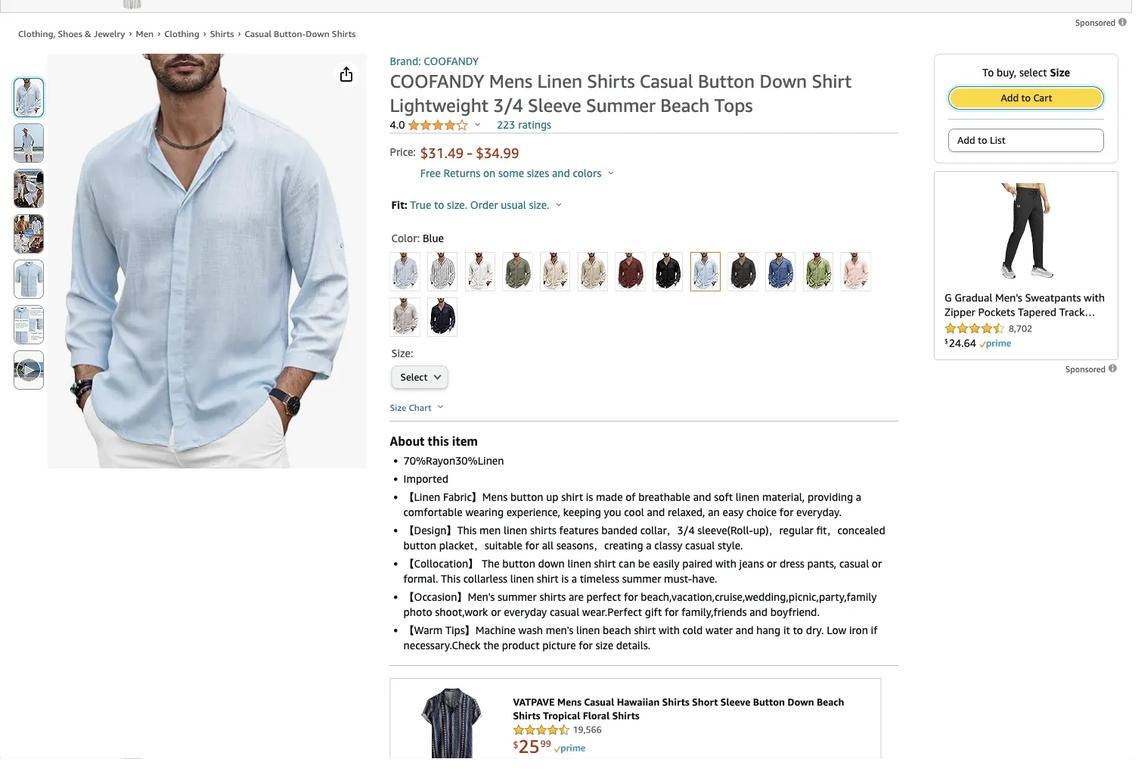Task type: describe. For each thing, give the bounding box(es) containing it.
0 vertical spatial a
[[856, 491, 862, 504]]

shirt
[[812, 70, 852, 92]]

size
[[596, 639, 614, 652]]

for up "wear.perfect"
[[624, 591, 638, 603]]

casual inside clothing, shoes & jewelry › men › clothing › shirts › casual button-down shirts
[[245, 28, 272, 39]]

for down material,
[[780, 506, 794, 519]]

khaki image
[[579, 253, 608, 291]]

everyday
[[504, 606, 547, 619]]

to for size.
[[434, 199, 445, 212]]

shirt up keeping
[[562, 491, 583, 504]]

an
[[708, 506, 720, 519]]

true to size. order usual size. link
[[410, 199, 562, 212]]

size:
[[392, 347, 414, 360]]

pink image
[[842, 253, 871, 291]]

collar，3/4
[[641, 524, 695, 537]]

linen up everyday
[[511, 573, 534, 585]]

black image
[[654, 253, 683, 291]]

0 vertical spatial summer
[[623, 573, 662, 585]]

have.
[[693, 573, 718, 585]]

up)，regular
[[754, 524, 814, 537]]

must-
[[664, 573, 693, 585]]

linen up timeless
[[568, 558, 592, 570]]

beach
[[603, 624, 632, 637]]

buy,
[[997, 67, 1017, 79]]

you
[[604, 506, 622, 519]]

this
[[428, 434, 449, 449]]

seasons，creating
[[557, 540, 644, 552]]

and down breathable
[[647, 506, 665, 519]]

add to list
[[958, 135, 1006, 146]]

$34.99
[[476, 145, 519, 162]]

timeless
[[580, 573, 620, 585]]

product
[[502, 639, 540, 652]]

select
[[401, 372, 428, 383]]

0 vertical spatial shirts
[[530, 524, 557, 537]]

1 › from the left
[[129, 28, 132, 38]]

and inside button
[[552, 167, 570, 180]]

everyday.
[[797, 506, 842, 519]]

providing
[[808, 491, 854, 504]]

fit:
[[392, 199, 408, 212]]

low
[[827, 624, 847, 637]]

fabric】mens
[[443, 491, 508, 504]]

add to cart
[[1002, 92, 1053, 104]]

clothing, shoes & jewelry › men › clothing › shirts › casual button-down shirts
[[18, 28, 356, 39]]

blue image
[[692, 253, 720, 291]]

true to size. order usual size.
[[410, 199, 553, 212]]

shoot,work
[[435, 606, 488, 619]]

boyfriend.
[[771, 606, 820, 619]]

up
[[546, 491, 559, 504]]

style.
[[718, 540, 744, 552]]

on
[[484, 167, 496, 180]]

wash
[[519, 624, 543, 637]]

men
[[136, 28, 154, 39]]

1 size. from the left
[[447, 199, 468, 212]]

order
[[471, 199, 498, 212]]

size inside button
[[390, 403, 407, 413]]

mens
[[489, 70, 533, 92]]

0 vertical spatial size
[[1051, 67, 1071, 79]]

free returns on some sizes and colors button
[[421, 166, 614, 181]]

a_white image
[[466, 253, 495, 291]]

4.0 button
[[390, 119, 481, 133]]

sizes
[[527, 167, 550, 180]]

linen
[[538, 70, 583, 92]]

0 vertical spatial button
[[511, 491, 544, 504]]

leave feedback on sponsored ad element for the top sponsored 'link'
[[1076, 18, 1129, 28]]

comfortable
[[404, 506, 463, 519]]

0 horizontal spatial shirts
[[210, 28, 234, 39]]

and up an
[[694, 491, 712, 504]]

clothing link
[[164, 28, 199, 39]]

it
[[784, 624, 791, 637]]

light grey image
[[391, 299, 420, 336]]

beach
[[661, 95, 710, 117]]

features
[[560, 524, 599, 537]]

&
[[85, 28, 91, 39]]

green image
[[804, 253, 833, 291]]

【linen
[[404, 491, 441, 504]]

if
[[871, 624, 878, 637]]

pants,
[[808, 558, 837, 570]]

0 vertical spatial sponsored
[[1076, 18, 1118, 28]]

to buy, select size
[[983, 67, 1071, 79]]

1 vertical spatial a
[[646, 540, 652, 552]]

2 › from the left
[[158, 28, 161, 38]]

dark grey image
[[729, 253, 758, 291]]

Add to Cart submit
[[950, 87, 1104, 109]]

2 size. from the left
[[529, 199, 550, 212]]

to inside the about this item 70%rayon30%linen imported 【linen fabric】mens button up shirt is made of breathable and soft linen material, providing a comfortable wearing experience, keeping you cool and relaxed, an easy choice for everyday. 【design】this men linen shirts features banded collar，3/4 sleeve(roll-up)，regular fit，concealed button placket，suitable for all seasons，creating a classy casual style. 【collocation】 the button down linen shirt can be easily paired with jeans or dress pants, casual or formal. this collarless linen shirt is a timeless summer must-have. 【occasion】men's summer shirts are perfect for beach,vacation,cruise,wedding,picnic,party,family photo shoot,work or everyday casual wear.perfect gift for family,friends and boyfriend. 【warm tips】machine wash men's linen beach shirt with cold water and hang it to dry. low iron if necessary.check the product picture for size details.
[[793, 624, 804, 637]]

size chart button
[[390, 401, 444, 414]]

3 › from the left
[[203, 28, 206, 38]]

coofandy inside coofandy mens linen shirts casual button down shirt lightweight 3/4 sleeve summer beach tops
[[390, 70, 485, 92]]

-
[[467, 143, 473, 162]]

grey stripe image
[[428, 253, 457, 291]]

material,
[[763, 491, 805, 504]]

lightweight
[[390, 95, 489, 117]]

of
[[626, 491, 636, 504]]

select
[[1020, 67, 1048, 79]]

$31.49
[[421, 145, 464, 162]]

1 vertical spatial with
[[659, 624, 680, 637]]

color: blue
[[392, 232, 444, 245]]

0 vertical spatial coofandy
[[424, 55, 479, 68]]

all
[[542, 540, 554, 552]]

navy blue image
[[428, 299, 457, 336]]

and down beach,vacation,cruise,wedding,picnic,party,family
[[750, 606, 768, 619]]

down inside coofandy mens linen shirts casual button down shirt lightweight 3/4 sleeve summer beach tops
[[760, 70, 808, 92]]

details.
[[617, 639, 651, 652]]

3/4
[[494, 95, 523, 117]]

coofandy mens linen shirts casual button down shirt lightweight 3/4 sleeve summer beach tops image
[[64, 54, 349, 469]]

collarless
[[464, 573, 508, 585]]

add to list link
[[950, 130, 1104, 152]]

shirts link
[[210, 28, 234, 39]]

add for add to list
[[958, 135, 976, 146]]

tops
[[715, 95, 753, 117]]

color:
[[392, 232, 420, 245]]

photo
[[404, 606, 433, 619]]

men's
[[546, 624, 574, 637]]

returns
[[444, 167, 481, 180]]

paired
[[683, 558, 713, 570]]

men
[[480, 524, 501, 537]]

beach,vacation,cruise,wedding,picnic,party,family
[[641, 591, 877, 603]]

brand: coofandy link
[[390, 55, 479, 68]]



Task type: locate. For each thing, give the bounding box(es) containing it.
0 horizontal spatial add
[[958, 135, 976, 146]]

brand: coofandy
[[390, 55, 479, 68]]

casual right pants,
[[840, 558, 870, 570]]

a right providing at the right bottom
[[856, 491, 862, 504]]

classy
[[655, 540, 683, 552]]

popover image for free returns on some sizes and colors button
[[609, 171, 614, 175]]

to inside option
[[978, 135, 988, 146]]

formal.
[[404, 573, 438, 585]]

breathable
[[639, 491, 691, 504]]

down
[[306, 28, 330, 39], [760, 70, 808, 92]]

2 vertical spatial casual
[[550, 606, 580, 619]]

popover image inside size chart button
[[438, 405, 444, 409]]

hang
[[757, 624, 781, 637]]

size chart
[[390, 403, 434, 413]]

banded
[[602, 524, 638, 537]]

0 horizontal spatial casual
[[245, 28, 272, 39]]

to
[[983, 67, 995, 79]]

1 vertical spatial down
[[760, 70, 808, 92]]

sponsored link
[[1076, 16, 1129, 31], [1066, 364, 1119, 374]]

popover image for size chart button
[[438, 405, 444, 409]]

popover image right colors
[[609, 171, 614, 175]]

wine red image
[[616, 253, 645, 291]]

sleeve(roll-
[[698, 524, 754, 537]]

1 vertical spatial popover image
[[438, 405, 444, 409]]

casual up men's
[[550, 606, 580, 619]]

chart
[[409, 403, 432, 413]]

colors
[[573, 167, 602, 180]]

size right select
[[1051, 67, 1071, 79]]

down
[[538, 558, 565, 570]]

or
[[767, 558, 777, 570], [872, 558, 883, 570], [491, 606, 501, 619]]

made
[[596, 491, 623, 504]]

button down 【design】this at the left bottom of page
[[404, 540, 437, 552]]

1 horizontal spatial popover image
[[609, 171, 614, 175]]

0 vertical spatial with
[[716, 558, 737, 570]]

1 vertical spatial casual
[[840, 558, 870, 570]]

0 horizontal spatial a
[[572, 573, 577, 585]]

2 horizontal spatial a
[[856, 491, 862, 504]]

0 horizontal spatial down
[[306, 28, 330, 39]]

usual
[[501, 199, 527, 212]]

1 vertical spatial size
[[390, 403, 407, 413]]

linen
[[736, 491, 760, 504], [504, 524, 528, 537], [568, 558, 592, 570], [511, 573, 534, 585], [577, 624, 600, 637]]

size. right usual
[[529, 199, 550, 212]]

1 horizontal spatial casual
[[686, 540, 715, 552]]

picture
[[543, 639, 576, 652]]

blue
[[423, 232, 444, 245]]

size left chart
[[390, 403, 407, 413]]

to right true
[[434, 199, 445, 212]]

popover image
[[475, 123, 481, 126]]

wearing
[[466, 506, 504, 519]]

soft
[[715, 491, 733, 504]]

shirts right clothing link
[[210, 28, 234, 39]]

1 vertical spatial sponsored
[[1066, 364, 1109, 374]]

casual left "button-"
[[245, 28, 272, 39]]

cart
[[1034, 92, 1053, 104]]

0 vertical spatial add
[[1002, 92, 1019, 104]]

beige image
[[541, 253, 570, 291]]

【occasion】men's
[[404, 591, 495, 603]]

a up be
[[646, 540, 652, 552]]

is down down
[[562, 573, 569, 585]]

be
[[639, 558, 650, 570]]

1 horizontal spatial casual
[[640, 70, 694, 92]]

true
[[410, 199, 432, 212]]

or up tips】machine
[[491, 606, 501, 619]]

2 horizontal spatial casual
[[840, 558, 870, 570]]

blue stripe image
[[391, 253, 420, 291]]

list
[[990, 135, 1006, 146]]

0 vertical spatial casual
[[686, 540, 715, 552]]

is
[[586, 491, 594, 504], [562, 573, 569, 585]]

2 horizontal spatial shirts
[[587, 70, 635, 92]]

dry.
[[806, 624, 824, 637]]

casual up 'beach'
[[640, 70, 694, 92]]

summer up everyday
[[498, 591, 537, 603]]

70%rayon30%linen
[[404, 455, 504, 467]]

coofandy up the lightweight
[[424, 55, 479, 68]]

1 horizontal spatial down
[[760, 70, 808, 92]]

【collocation】
[[404, 558, 479, 570]]

summer down be
[[623, 573, 662, 585]]

size. left order
[[447, 199, 468, 212]]

shoes
[[58, 28, 82, 39]]

223 ratings link
[[497, 119, 552, 131]]

1 horizontal spatial size.
[[529, 199, 550, 212]]

necessary.check
[[404, 639, 481, 652]]

is up keeping
[[586, 491, 594, 504]]

item
[[452, 434, 478, 449]]

summer
[[586, 95, 656, 117]]

0 vertical spatial sponsored link
[[1076, 16, 1129, 31]]

0 vertical spatial is
[[586, 491, 594, 504]]

1 vertical spatial shirts
[[540, 591, 566, 603]]

2 vertical spatial a
[[572, 573, 577, 585]]

leave feedback on sponsored ad element
[[1076, 18, 1129, 28], [1066, 364, 1119, 374]]

keeping
[[564, 506, 601, 519]]

2 horizontal spatial or
[[872, 558, 883, 570]]

1 vertical spatial summer
[[498, 591, 537, 603]]

about
[[390, 434, 425, 449]]

or down fit，concealed
[[872, 558, 883, 570]]

223
[[497, 119, 516, 131]]

1 vertical spatial leave feedback on sponsored ad element
[[1066, 364, 1119, 374]]

0 vertical spatial casual
[[245, 28, 272, 39]]

2 vertical spatial button
[[503, 558, 536, 570]]

men link
[[136, 28, 154, 39]]

button up "experience,"
[[511, 491, 544, 504]]

4 › from the left
[[238, 28, 241, 38]]

leave feedback on sponsored ad element for sponsored 'link' to the bottom
[[1066, 364, 1119, 374]]

fit，concealed
[[817, 524, 886, 537]]

or right jeans
[[767, 558, 777, 570]]

to left 'cart'
[[1022, 92, 1031, 104]]

popover image right chart
[[438, 405, 444, 409]]

› right shirts link
[[238, 28, 241, 38]]

0 horizontal spatial summer
[[498, 591, 537, 603]]

0 vertical spatial popover image
[[609, 171, 614, 175]]

summer
[[623, 573, 662, 585], [498, 591, 537, 603]]

Add to List radio
[[949, 129, 1105, 152]]

1 vertical spatial add
[[958, 135, 976, 146]]

and left hang
[[736, 624, 754, 637]]

›
[[129, 28, 132, 38], [158, 28, 161, 38], [203, 28, 206, 38], [238, 28, 241, 38]]

shirts left are
[[540, 591, 566, 603]]

casual inside coofandy mens linen shirts casual button down shirt lightweight 3/4 sleeve summer beach tops
[[640, 70, 694, 92]]

sleeve
[[528, 95, 582, 117]]

linen up choice
[[736, 491, 760, 504]]

easily
[[653, 558, 680, 570]]

0 horizontal spatial with
[[659, 624, 680, 637]]

0 horizontal spatial size
[[390, 403, 407, 413]]

add down buy, in the top right of the page
[[1002, 92, 1019, 104]]

4.0
[[390, 119, 408, 131]]

the
[[482, 558, 500, 570]]

shirts up summer
[[587, 70, 635, 92]]

shirt up timeless
[[594, 558, 616, 570]]

1 horizontal spatial summer
[[623, 573, 662, 585]]

1 horizontal spatial shirts
[[332, 28, 356, 39]]

for right "gift"
[[665, 606, 679, 619]]

dropdown image
[[434, 374, 442, 380]]

shirt up details.
[[635, 624, 656, 637]]

the
[[484, 639, 500, 652]]

denim blue image
[[767, 253, 795, 291]]

cool
[[625, 506, 645, 519]]

to
[[1022, 92, 1031, 104], [978, 135, 988, 146], [434, 199, 445, 212], [793, 624, 804, 637]]

1 horizontal spatial is
[[586, 491, 594, 504]]

add left the "list"
[[958, 135, 976, 146]]

› right men
[[158, 28, 161, 38]]

brand:
[[390, 55, 421, 68]]

army green image
[[504, 253, 532, 291]]

casual up paired
[[686, 540, 715, 552]]

clothing,
[[18, 28, 56, 39]]

1 horizontal spatial add
[[1002, 92, 1019, 104]]

None submit
[[14, 79, 43, 117], [14, 124, 43, 162], [14, 170, 43, 208], [14, 215, 43, 253], [14, 261, 43, 299], [14, 306, 43, 344], [14, 352, 43, 389], [14, 79, 43, 117], [14, 124, 43, 162], [14, 170, 43, 208], [14, 215, 43, 253], [14, 261, 43, 299], [14, 306, 43, 344], [14, 352, 43, 389]]

sponsored
[[1076, 18, 1118, 28], [1066, 364, 1109, 374]]

shirts up all
[[530, 524, 557, 537]]

to for list
[[978, 135, 988, 146]]

with down style. at the bottom of the page
[[716, 558, 737, 570]]

1 horizontal spatial size
[[1051, 67, 1071, 79]]

1 horizontal spatial with
[[716, 558, 737, 570]]

shirts
[[210, 28, 234, 39], [332, 28, 356, 39], [587, 70, 635, 92]]

casual button-down shirts link
[[245, 28, 356, 39]]

are
[[569, 591, 584, 603]]

shirt down down
[[537, 573, 559, 585]]

gift
[[645, 606, 662, 619]]

a up are
[[572, 573, 577, 585]]

shirts right "button-"
[[332, 28, 356, 39]]

› left men
[[129, 28, 132, 38]]

can
[[619, 558, 636, 570]]

to left the "list"
[[978, 135, 988, 146]]

0 vertical spatial leave feedback on sponsored ad element
[[1076, 18, 1129, 28]]

to for cart
[[1022, 92, 1031, 104]]

popover image
[[609, 171, 614, 175], [438, 405, 444, 409]]

down inside clothing, shoes & jewelry › men › clothing › shirts › casual button-down shirts
[[306, 28, 330, 39]]

jewelry
[[94, 28, 125, 39]]

button
[[698, 70, 755, 92]]

family,friends
[[682, 606, 747, 619]]

placket，suitable
[[439, 540, 523, 552]]

clothing
[[164, 28, 199, 39]]

1 vertical spatial casual
[[640, 70, 694, 92]]

for
[[780, 506, 794, 519], [525, 540, 540, 552], [624, 591, 638, 603], [665, 606, 679, 619], [579, 639, 593, 652]]

dress
[[780, 558, 805, 570]]

and right sizes
[[552, 167, 570, 180]]

0 horizontal spatial casual
[[550, 606, 580, 619]]

water
[[706, 624, 733, 637]]

coofandy mens linen shirts casual button down shirt lightweight 3/4 sleeve summer beach tops
[[390, 70, 852, 117]]

option group
[[386, 249, 899, 340]]

add inside option
[[958, 135, 976, 146]]

223 ratings
[[497, 119, 552, 131]]

linen up size
[[577, 624, 600, 637]]

casual
[[245, 28, 272, 39], [640, 70, 694, 92]]

shirts inside coofandy mens linen shirts casual button down shirt lightweight 3/4 sleeve summer beach tops
[[587, 70, 635, 92]]

【warm
[[404, 624, 443, 637]]

0 horizontal spatial size.
[[447, 199, 468, 212]]

1 vertical spatial is
[[562, 573, 569, 585]]

size
[[1051, 67, 1071, 79], [390, 403, 407, 413]]

1 vertical spatial button
[[404, 540, 437, 552]]

1 horizontal spatial or
[[767, 558, 777, 570]]

0 horizontal spatial or
[[491, 606, 501, 619]]

1 vertical spatial sponsored link
[[1066, 364, 1119, 374]]

with left cold
[[659, 624, 680, 637]]

button-
[[274, 28, 306, 39]]

0 vertical spatial down
[[306, 28, 330, 39]]

popover image inside free returns on some sizes and colors button
[[609, 171, 614, 175]]

add for add to cart
[[1002, 92, 1019, 104]]

for left size
[[579, 639, 593, 652]]

1 horizontal spatial a
[[646, 540, 652, 552]]

› left shirts link
[[203, 28, 206, 38]]

0 horizontal spatial popover image
[[438, 405, 444, 409]]

button right "the"
[[503, 558, 536, 570]]

shirts
[[530, 524, 557, 537], [540, 591, 566, 603]]

to right it
[[793, 624, 804, 637]]

for left all
[[525, 540, 540, 552]]

coofandy down brand: coofandy link
[[390, 70, 485, 92]]

1 vertical spatial coofandy
[[390, 70, 485, 92]]

0 horizontal spatial is
[[562, 573, 569, 585]]

linen right men
[[504, 524, 528, 537]]



Task type: vqa. For each thing, say whether or not it's contained in the screenshot.
left a
yes



